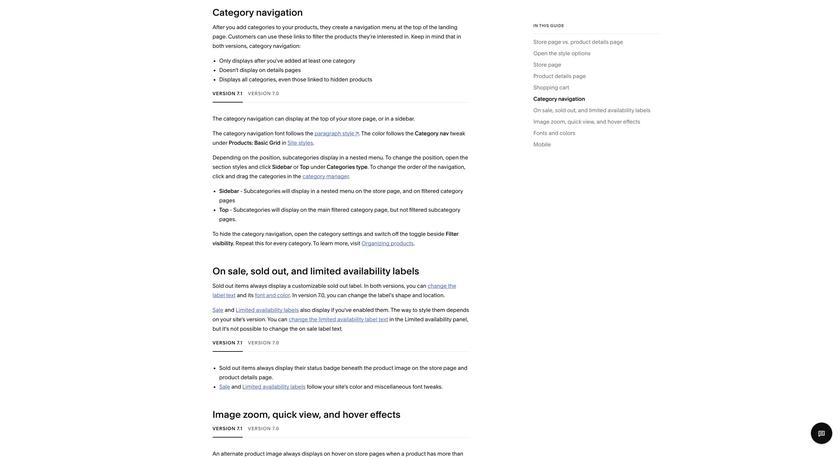 Task type: vqa. For each thing, say whether or not it's contained in the screenshot.
bottommost item
no



Task type: describe. For each thing, give the bounding box(es) containing it.
their
[[295, 365, 306, 371]]

shopping
[[534, 84, 558, 91]]

1 vertical spatial color
[[277, 292, 290, 299]]

0 vertical spatial sale,
[[542, 107, 554, 114]]

the right drag
[[250, 173, 258, 180]]

display inside '- subcategories will display in a nested menu on the store page, and on filtered category pages'
[[291, 188, 310, 194]]

category inside category navigation link
[[534, 95, 557, 102]]

2 vertical spatial category
[[415, 130, 439, 137]]

limited for the
[[405, 316, 424, 323]]

paragraph style link
[[315, 130, 359, 137]]

0 vertical spatial color
[[372, 130, 385, 137]]

1 vertical spatial quick
[[273, 409, 297, 420]]

to hide the category navigation, open the category settings and switch off the toggle beside
[[213, 231, 446, 237]]

also display if you've enabled them. the way to style them depends on your site's version. you can
[[213, 307, 469, 323]]

category manager .
[[303, 173, 350, 180]]

1 horizontal spatial category navigation
[[534, 95, 585, 102]]

1 vertical spatial hover
[[343, 409, 368, 420]]

you inside after you add categories to your products, they create a navigation menu at the top of the landing page. customers can use these links to filter the products they're interested in. keep in mind that in both versions, category navigation:
[[226, 24, 235, 30]]

drag
[[236, 173, 248, 180]]

change the label text link
[[213, 283, 456, 299]]

but inside - subcategories will display on the main filtered category page, but not filtered subcategory pages.
[[390, 206, 399, 213]]

the down "tweak"
[[460, 154, 468, 161]]

location.
[[423, 292, 445, 299]]

limited availability labels link for follow your site's color and miscellaneous font tweaks.
[[242, 383, 306, 390]]

change the label text
[[213, 283, 456, 299]]

the inside '- subcategories will display in a nested menu on the store page, and on filtered category pages'
[[363, 188, 372, 194]]

create
[[332, 24, 349, 30]]

0 vertical spatial out,
[[567, 107, 577, 114]]

items for sold out items always display their status badge beneath the product image on the store page and product details page. sale and limited availability labels follow your site's color and miscellaneous font tweaks.
[[242, 365, 256, 371]]

3 version 7.0 from the top
[[248, 425, 279, 431]]

in left mind
[[426, 33, 430, 40]]

image inside image zoom, quick view, and hover effects link
[[534, 118, 550, 125]]

on inside also display if you've enabled them. the way to style them depends on your site's version. you can
[[213, 316, 219, 323]]

- subcategories will display on the main filtered category page, but not filtered subcategory pages.
[[219, 206, 460, 223]]

the inside also display if you've enabled them. the way to style them depends on your site's version. you can
[[391, 307, 400, 313]]

0 horizontal spatial open
[[295, 231, 308, 237]]

0 vertical spatial styles
[[299, 139, 313, 146]]

label.
[[349, 283, 363, 289]]

0 horizontal spatial on
[[213, 265, 226, 277]]

status
[[307, 365, 322, 371]]

the up site styles link
[[305, 130, 313, 137]]

sold out items always display a customizable sold out label. in both versions, you can
[[213, 283, 428, 289]]

products inside after you add categories to your products, they create a navigation menu at the top of the landing page. customers can use these links to filter the products they're interested in. keep in mind that in both versions, category navigation:
[[335, 33, 357, 40]]

paragraph
[[315, 130, 341, 137]]

this for repeat
[[255, 240, 264, 247]]

customers
[[228, 33, 256, 40]]

1 follows from the left
[[286, 130, 304, 137]]

miscellaneous
[[375, 383, 411, 390]]

change down label.
[[348, 292, 367, 299]]

page, for or
[[363, 115, 377, 122]]

the right 'order'
[[428, 164, 437, 170]]

style inside also display if you've enabled them. the way to style them depends on your site's version. you can
[[419, 307, 431, 313]]

to up use
[[276, 24, 281, 30]]

if
[[331, 307, 334, 313]]

the left 'order'
[[398, 164, 406, 170]]

products inside only displays after you've added at least one category doesn't display on details pages displays all categories, even those linked to hidden products
[[350, 76, 373, 83]]

after
[[254, 57, 266, 64]]

display inside also display if you've enabled them. the way to style them depends on your site's version. you can
[[312, 307, 330, 313]]

a up font and color link
[[288, 283, 291, 289]]

the up repeat this for every category. to learn more, visit organizing products .
[[309, 231, 317, 237]]

navigation up the category navigation font follows the
[[247, 115, 274, 122]]

product details page
[[534, 73, 586, 79]]

navigation:
[[273, 43, 301, 49]]

1 horizontal spatial product
[[373, 365, 394, 371]]

page, inside - subcategories will display on the main filtered category page, but not filtered subcategory pages.
[[375, 206, 389, 213]]

they
[[320, 24, 331, 30]]

0 horizontal spatial zoom,
[[243, 409, 270, 420]]

0 horizontal spatial image zoom, quick view, and hover effects
[[213, 409, 401, 420]]

both inside after you add categories to your products, they create a navigation menu at the top of the landing page. customers can use these links to filter the products they're interested in. keep in mind that in both versions, category navigation:
[[213, 43, 224, 49]]

sale inside sold out items always display their status badge beneath the product image on the store page and product details page. sale and limited availability labels follow your site's color and miscellaneous font tweaks.
[[219, 383, 230, 390]]

. up subcategories
[[313, 139, 314, 146]]

manager
[[326, 173, 349, 180]]

1 horizontal spatial image zoom, quick view, and hover effects
[[534, 118, 641, 125]]

category inside only displays after you've added at least one category doesn't display on details pages displays all categories, even those linked to hidden products
[[333, 57, 356, 64]]

in left "site"
[[282, 139, 286, 146]]

but inside in the limited availability panel, but it's not possible to change the on sale label text.
[[213, 325, 221, 332]]

filtered up toggle
[[409, 206, 427, 213]]

categories inside after you add categories to your products, they create a navigation menu at the top of the landing page. customers can use these links to filter the products they're interested in. keep in mind that in both versions, category navigation:
[[248, 24, 275, 30]]

depends
[[447, 307, 469, 313]]

availability inside on sale, sold out, and limited availability labels link
[[608, 107, 634, 114]]

depending on the position, subcategories display in a nested menu. to change the position, open the section styles and click
[[213, 154, 468, 170]]

. left 'version'
[[290, 292, 291, 299]]

on inside - subcategories will display on the main filtered category page, but not filtered subcategory pages.
[[300, 206, 307, 213]]

1 horizontal spatial you
[[327, 292, 336, 299]]

products:
[[229, 139, 253, 146]]

version.
[[247, 316, 266, 323]]

sold for sold out items always display a customizable sold out label. in both versions, you can
[[213, 283, 224, 289]]

change inside depending on the position, subcategories display in a nested menu. to change the position, open the section styles and click
[[393, 154, 412, 161]]

them
[[432, 307, 445, 313]]

in left sidebar.
[[385, 115, 390, 122]]

can inside also display if you've enabled them. the way to style them depends on your site's version. you can
[[278, 316, 288, 323]]

the left label's
[[369, 292, 377, 299]]

page, for and
[[387, 188, 402, 194]]

limited inside sold out items always display their status badge beneath the product image on the store page and product details page. sale and limited availability labels follow your site's color and miscellaneous font tweaks.
[[242, 383, 262, 390]]

1 horizontal spatial top
[[300, 164, 309, 170]]

1 vertical spatial sold
[[251, 265, 270, 277]]

on sale, sold out, and limited availability labels link
[[534, 106, 651, 117]]

0 horizontal spatial view,
[[299, 409, 321, 420]]

0 horizontal spatial category
[[213, 7, 254, 18]]

shopping cart link
[[534, 83, 569, 94]]

tab list for sold out items always display their status badge beneath the product image on the store page and product details page.
[[213, 333, 470, 352]]

customizable
[[292, 283, 326, 289]]

2 vertical spatial sold
[[328, 283, 338, 289]]

always for a
[[250, 283, 267, 289]]

1 vertical spatial limited
[[310, 265, 341, 277]]

site
[[288, 139, 297, 146]]

hidden
[[331, 76, 348, 83]]

panel,
[[453, 316, 468, 323]]

1 horizontal spatial on
[[534, 107, 541, 114]]

store page
[[534, 61, 562, 68]]

sale and limited availability labels
[[213, 307, 299, 313]]

the inside change the label text
[[448, 283, 456, 289]]

filtered down '- subcategories will display in a nested menu on the store page, and on filtered category pages'
[[332, 206, 349, 213]]

- for sidebar
[[240, 188, 243, 194]]

you
[[267, 316, 277, 323]]

beside
[[427, 231, 445, 237]]

can inside after you add categories to your products, they create a navigation menu at the top of the landing page. customers can use these links to filter the products they're interested in. keep in mind that in both versions, category navigation:
[[257, 33, 267, 40]]

2 vertical spatial in
[[292, 292, 297, 299]]

a left sidebar.
[[391, 115, 394, 122]]

quick inside image zoom, quick view, and hover effects link
[[568, 118, 582, 125]]

and inside on sale, sold out, and limited availability labels link
[[578, 107, 588, 114]]

a inside after you add categories to your products, they create a navigation menu at the top of the landing page. customers can use these links to filter the products they're interested in. keep in mind that in both versions, category navigation:
[[350, 24, 353, 30]]

in right that
[[457, 33, 461, 40]]

will for on
[[272, 206, 280, 213]]

2 horizontal spatial you
[[407, 283, 416, 289]]

in inside '- subcategories will display in a nested menu on the store page, and on filtered category pages'
[[311, 188, 315, 194]]

1 vertical spatial versions,
[[383, 283, 406, 289]]

follow
[[307, 383, 322, 390]]

category inside - subcategories will display on the main filtered category page, but not filtered subcategory pages.
[[351, 206, 373, 213]]

this for in
[[539, 23, 549, 28]]

interested
[[377, 33, 403, 40]]

sidebar or top under categories type
[[272, 164, 368, 170]]

page inside sold out items always display their status badge beneath the product image on the store page and product details page. sale and limited availability labels follow your site's color and miscellaneous font tweaks.
[[444, 365, 457, 371]]

0 horizontal spatial out,
[[272, 265, 289, 277]]

0 horizontal spatial font
[[255, 292, 265, 299]]

2 horizontal spatial label
[[365, 316, 378, 323]]

0 horizontal spatial image
[[213, 409, 241, 420]]

navigation down the cart
[[559, 95, 585, 102]]

1 horizontal spatial text
[[379, 316, 388, 323]]

category.
[[289, 240, 312, 247]]

1 horizontal spatial on sale, sold out, and limited availability labels
[[534, 107, 651, 114]]

change inside in the limited availability panel, but it's not possible to change the on sale label text.
[[269, 325, 288, 332]]

after you add categories to your products, they create a navigation menu at the top of the landing page. customers can use these links to filter the products they're interested in. keep in mind that in both versions, category navigation:
[[213, 24, 461, 49]]

0 vertical spatial sold
[[555, 107, 566, 114]]

store for store page
[[534, 61, 547, 68]]

to inside depending on the position, subcategories display in a nested menu. to change the position, open the section styles and click
[[386, 154, 392, 161]]

limited for and
[[236, 307, 255, 313]]

text.
[[332, 325, 343, 332]]

displays
[[219, 76, 241, 83]]

navigation up these
[[256, 7, 303, 18]]

availability inside sold out items always display their status badge beneath the product image on the store page and product details page. sale and limited availability labels follow your site's color and miscellaneous font tweaks.
[[263, 383, 289, 390]]

font and color link
[[255, 292, 290, 299]]

zoom, inside image zoom, quick view, and hover effects link
[[551, 118, 567, 125]]

font inside sold out items always display their status badge beneath the product image on the store page and product details page. sale and limited availability labels follow your site's color and miscellaneous font tweaks.
[[413, 383, 423, 390]]

categories,
[[249, 76, 277, 83]]

- subcategories will display in a nested menu on the store page, and on filtered category pages
[[219, 188, 463, 204]]

possible
[[240, 325, 262, 332]]

menu inside '- subcategories will display in a nested menu on the store page, and on filtered category pages'
[[340, 188, 354, 194]]

open the style options link
[[534, 49, 591, 60]]

not inside in the limited availability panel, but it's not possible to change the on sale label text.
[[231, 325, 239, 332]]

the right hide
[[232, 231, 241, 237]]

always for their
[[257, 365, 274, 371]]

repeat
[[236, 240, 254, 247]]

your inside after you add categories to your products, they create a navigation menu at the top of the landing page. customers can use these links to filter the products they're interested in. keep in mind that in both versions, category navigation:
[[282, 24, 293, 30]]

off
[[392, 231, 399, 237]]

visit
[[350, 240, 360, 247]]

store inside sold out items always display their status badge beneath the product image on the store page and product details page. sale and limited availability labels follow your site's color and miscellaneous font tweaks.
[[429, 365, 442, 371]]

0 vertical spatial sale
[[213, 307, 224, 313]]

to inside . to change the order of the navigation, click and drag the categories in the
[[370, 164, 376, 170]]

not inside - subcategories will display on the main filtered category page, but not filtered subcategory pages.
[[400, 206, 408, 213]]

the down way on the left bottom of page
[[395, 316, 404, 323]]

main
[[318, 206, 330, 213]]

label inside in the limited availability panel, but it's not possible to change the on sale label text.
[[319, 325, 331, 332]]

the left sale on the bottom of the page
[[290, 325, 298, 332]]

1 horizontal spatial effects
[[623, 118, 641, 125]]

1 vertical spatial top
[[320, 115, 329, 122]]

filter
[[313, 33, 324, 40]]

use
[[268, 33, 277, 40]]

hide
[[220, 231, 231, 237]]

keep
[[411, 33, 424, 40]]

sale link for follow your site's color and miscellaneous font tweaks.
[[219, 383, 230, 390]]

0 horizontal spatial effects
[[370, 409, 401, 420]]

for
[[265, 240, 272, 247]]

added
[[285, 57, 301, 64]]

site styles link
[[288, 139, 313, 146]]

image zoom, quick view, and hover effects link
[[534, 117, 641, 128]]

filtered inside '- subcategories will display in a nested menu on the store page, and on filtered category pages'
[[422, 188, 439, 194]]

pages inside '- subcategories will display in a nested menu on the store page, and on filtered category pages'
[[219, 197, 235, 204]]

1 vertical spatial under
[[311, 164, 326, 170]]

display inside depending on the position, subcategories display in a nested menu. to change the position, open the section styles and click
[[320, 154, 338, 161]]

0 horizontal spatial on sale, sold out, and limited availability labels
[[213, 265, 419, 277]]

details inside product details page link
[[555, 73, 572, 79]]

the down basic
[[250, 154, 258, 161]]

versions, inside after you add categories to your products, they create a navigation menu at the top of the landing page. customers can use these links to filter the products they're interested in. keep in mind that in both versions, category navigation:
[[225, 43, 248, 49]]

enabled
[[353, 307, 374, 313]]

0 vertical spatial limited
[[589, 107, 607, 114]]

1 horizontal spatial in
[[364, 283, 369, 289]]

the up paragraph
[[311, 115, 319, 122]]

category navigation link
[[534, 94, 585, 106]]

. down categories
[[349, 173, 350, 180]]

the down sidebar.
[[406, 130, 414, 137]]

the up tweaks.
[[420, 365, 428, 371]]

pages inside only displays after you've added at least one category doesn't display on details pages displays all categories, even those linked to hidden products
[[285, 67, 301, 73]]

. the color follows the category nav
[[359, 130, 449, 137]]

filter visibility.
[[213, 231, 459, 247]]

the right off
[[400, 231, 408, 237]]

0 vertical spatial style
[[559, 50, 570, 57]]

the down they on the left top of the page
[[325, 33, 333, 40]]

depending
[[213, 154, 241, 161]]

the right open
[[549, 50, 557, 57]]

change inside . to change the order of the navigation, click and drag the categories in the
[[377, 164, 396, 170]]

the up mind
[[429, 24, 437, 30]]

display inside - subcategories will display on the main filtered category page, but not filtered subcategory pages.
[[281, 206, 299, 213]]

3 version 7.1 button from the top
[[213, 419, 243, 438]]

pages.
[[219, 216, 236, 223]]

your up paragraph style "link"
[[336, 115, 347, 122]]

2 horizontal spatial product
[[571, 39, 591, 45]]

in inside . to change the order of the navigation, click and drag the categories in the
[[287, 173, 292, 180]]

. right paragraph style
[[359, 130, 360, 137]]

fonts
[[534, 130, 548, 136]]

and inside . to change the order of the navigation, click and drag the categories in the
[[226, 173, 235, 180]]

section
[[213, 164, 231, 170]]

1 vertical spatial both
[[370, 283, 382, 289]]

2 vertical spatial product
[[219, 374, 239, 381]]

to left hide
[[213, 231, 219, 237]]

tweak
[[450, 130, 465, 137]]

landing
[[439, 24, 458, 30]]

your inside also display if you've enabled them. the way to style them depends on your site's version. you can
[[220, 316, 231, 323]]

learn
[[321, 240, 333, 247]]

on inside depending on the position, subcategories display in a nested menu. to change the position, open the section styles and click
[[242, 154, 249, 161]]

1 vertical spatial or
[[294, 164, 299, 170]]

change the limited availability label text link
[[289, 316, 388, 323]]

options
[[572, 50, 591, 57]]

sidebar.
[[395, 115, 415, 122]]

least
[[309, 57, 321, 64]]

basic
[[254, 139, 268, 146]]

2 vertical spatial products
[[391, 240, 414, 247]]

0 vertical spatial in
[[534, 23, 538, 28]]

and inside depending on the position, subcategories display in a nested menu. to change the position, open the section styles and click
[[248, 164, 258, 170]]

to left learn
[[313, 240, 319, 247]]



Task type: locate. For each thing, give the bounding box(es) containing it.
1 horizontal spatial site's
[[336, 383, 348, 390]]

sold out items always display their status badge beneath the product image on the store page and product details page. sale and limited availability labels follow your site's color and miscellaneous font tweaks.
[[219, 365, 468, 390]]

subcategories for sidebar
[[244, 188, 281, 194]]

1 vertical spatial style
[[343, 130, 354, 137]]

category
[[249, 43, 272, 49], [333, 57, 356, 64], [223, 115, 246, 122], [223, 130, 246, 137], [303, 173, 325, 180], [441, 188, 463, 194], [351, 206, 373, 213], [242, 231, 264, 237], [319, 231, 341, 237]]

to inside only displays after you've added at least one category doesn't display on details pages displays all categories, even those linked to hidden products
[[324, 76, 329, 83]]

2 horizontal spatial sold
[[555, 107, 566, 114]]

7.0 for sold out items always display their status badge beneath the product image on the store page and product details page.
[[273, 340, 279, 346]]

1 horizontal spatial sidebar
[[272, 164, 292, 170]]

top up paragraph
[[320, 115, 329, 122]]

top inside after you add categories to your products, they create a navigation menu at the top of the landing page. customers can use these links to filter the products they're interested in. keep in mind that in both versions, category navigation:
[[413, 24, 422, 30]]

category navigation up the add at left
[[213, 7, 303, 18]]

sale link
[[213, 307, 224, 313], [219, 383, 230, 390]]

the left the main on the top left of the page
[[308, 206, 316, 213]]

nested inside depending on the position, subcategories display in a nested menu. to change the position, open the section styles and click
[[350, 154, 367, 161]]

of right 'order'
[[422, 164, 427, 170]]

1 horizontal spatial you've
[[335, 307, 352, 313]]

category down shopping
[[534, 95, 557, 102]]

3 version 7.0 button from the top
[[248, 419, 279, 438]]

1 vertical spatial version 7.0 button
[[248, 333, 279, 352]]

2 position, from the left
[[423, 154, 444, 161]]

menu
[[382, 24, 396, 30], [340, 188, 354, 194]]

sidebar for sidebar
[[219, 188, 240, 194]]

labels
[[636, 107, 651, 114], [393, 265, 419, 277], [284, 307, 299, 313], [291, 383, 306, 390]]

1 horizontal spatial this
[[539, 23, 549, 28]]

category inside after you add categories to your products, they create a navigation menu at the top of the landing page. customers can use these links to filter the products they're interested in. keep in mind that in both versions, category navigation:
[[249, 43, 272, 49]]

links
[[294, 33, 305, 40]]

product
[[534, 73, 554, 79]]

0 vertical spatial version 7.1
[[213, 90, 243, 96]]

2 vertical spatial version 7.1
[[213, 425, 243, 431]]

to right way on the left bottom of page
[[413, 307, 418, 313]]

2 horizontal spatial style
[[559, 50, 570, 57]]

site's inside also display if you've enabled them. the way to style them depends on your site's version. you can
[[233, 316, 245, 323]]

sold for sold out items always display their status badge beneath the product image on the store page and product details page. sale and limited availability labels follow your site's color and miscellaneous font tweaks.
[[219, 365, 231, 371]]

you've for if
[[335, 307, 352, 313]]

1 version 7.0 from the top
[[248, 90, 279, 96]]

3 7.0 from the top
[[273, 425, 279, 431]]

to right linked in the left top of the page
[[324, 76, 329, 83]]

open
[[534, 50, 548, 57]]

open up category.
[[295, 231, 308, 237]]

0 vertical spatial site's
[[233, 316, 245, 323]]

page
[[548, 39, 562, 45], [610, 39, 623, 45], [548, 61, 562, 68], [573, 73, 586, 79], [444, 365, 457, 371]]

3 tab list from the top
[[213, 419, 470, 438]]

site's inside sold out items always display their status badge beneath the product image on the store page and product details page. sale and limited availability labels follow your site's color and miscellaneous font tweaks.
[[336, 383, 348, 390]]

display
[[240, 67, 258, 73], [285, 115, 304, 122], [320, 154, 338, 161], [291, 188, 310, 194], [281, 206, 299, 213], [269, 283, 287, 289], [312, 307, 330, 313], [275, 365, 293, 371]]

and inside image zoom, quick view, and hover effects link
[[597, 118, 607, 125]]

navigation up basic
[[247, 130, 274, 137]]

0 vertical spatial version 7.1 button
[[213, 84, 243, 103]]

follows up "site"
[[286, 130, 304, 137]]

1 version 7.1 from the top
[[213, 90, 243, 96]]

in up categories
[[340, 154, 344, 161]]

will inside '- subcategories will display in a nested menu on the store page, and on filtered category pages'
[[282, 188, 290, 194]]

image zoom, quick view, and hover effects down follow at left
[[213, 409, 401, 420]]

at for of
[[305, 115, 310, 122]]

0 vertical spatial category navigation
[[213, 7, 303, 18]]

version 7.0 for the category navigation can display at the top of your store page, or in a sidebar.
[[248, 90, 279, 96]]

visibility.
[[213, 240, 234, 247]]

a inside '- subcategories will display in a nested menu on the store page, and on filtered category pages'
[[317, 188, 320, 194]]

- inside '- subcategories will display in a nested menu on the store page, and on filtered category pages'
[[240, 188, 243, 194]]

quick
[[568, 118, 582, 125], [273, 409, 297, 420]]

1 vertical spatial nested
[[321, 188, 339, 194]]

0 vertical spatial click
[[259, 164, 271, 170]]

a inside depending on the position, subcategories display in a nested menu. to change the position, open the section styles and click
[[345, 154, 349, 161]]

and inside '- subcategories will display in a nested menu on the store page, and on filtered category pages'
[[403, 188, 413, 194]]

navigation inside after you add categories to your products, they create a navigation menu at the top of the landing page. customers can use these links to filter the products they're interested in. keep in mind that in both versions, category navigation:
[[354, 24, 381, 30]]

on inside sold out items always display their status badge beneath the product image on the store page and product details page. sale and limited availability labels follow your site's color and miscellaneous font tweaks.
[[412, 365, 419, 371]]

your right follow at left
[[323, 383, 334, 390]]

1 vertical spatial navigation,
[[266, 231, 293, 237]]

at inside only displays after you've added at least one category doesn't display on details pages displays all categories, even those linked to hidden products
[[303, 57, 307, 64]]

2 7.0 from the top
[[273, 340, 279, 346]]

or
[[379, 115, 384, 122], [294, 164, 299, 170]]

subcategories for top
[[233, 206, 270, 213]]

1 vertical spatial 7.0
[[273, 340, 279, 346]]

will for in
[[282, 188, 290, 194]]

under
[[213, 139, 228, 146], [311, 164, 326, 170]]

in left 'version'
[[292, 292, 297, 299]]

top up pages.
[[219, 206, 230, 213]]

view, down follow at left
[[299, 409, 321, 420]]

details inside sold out items always display their status badge beneath the product image on the store page and product details page. sale and limited availability labels follow your site's color and miscellaneous font tweaks.
[[241, 374, 258, 381]]

1 version 7.0 button from the top
[[248, 84, 279, 103]]

2 vertical spatial 7.0
[[273, 425, 279, 431]]

grid
[[269, 139, 281, 146]]

categories up use
[[248, 24, 275, 30]]

1 vertical spatial sale
[[219, 383, 230, 390]]

out for status
[[232, 365, 240, 371]]

site's
[[233, 316, 245, 323], [336, 383, 348, 390]]

1 vertical spatial menu
[[340, 188, 354, 194]]

image
[[395, 365, 411, 371]]

0 horizontal spatial site's
[[233, 316, 245, 323]]

7.0 for the category navigation can display at the top of your store page, or in a sidebar.
[[273, 90, 279, 96]]

version 7.1 for the category navigation can display at the top of your store page, or in a sidebar.
[[213, 90, 243, 96]]

out inside sold out items always display their status badge beneath the product image on the store page and product details page. sale and limited availability labels follow your site's color and miscellaneous font tweaks.
[[232, 365, 240, 371]]

this left 'guide'
[[539, 23, 549, 28]]

1 vertical spatial zoom,
[[243, 409, 270, 420]]

follows
[[286, 130, 304, 137], [386, 130, 404, 137]]

- inside - subcategories will display on the main filtered category page, but not filtered subcategory pages.
[[230, 206, 232, 213]]

these
[[278, 33, 292, 40]]

tab list
[[213, 84, 470, 103], [213, 333, 470, 352], [213, 419, 470, 438]]

1 vertical spatial click
[[213, 173, 224, 180]]

categories inside . to change the order of the navigation, click and drag the categories in the
[[259, 173, 286, 180]]

of up keep
[[423, 24, 428, 30]]

on inside only displays after you've added at least one category doesn't display on details pages displays all categories, even those linked to hidden products
[[259, 67, 266, 73]]

page, inside '- subcategories will display in a nested menu on the store page, and on filtered category pages'
[[387, 188, 402, 194]]

to left filter
[[306, 33, 311, 40]]

0 horizontal spatial in
[[292, 292, 297, 299]]

text left its
[[226, 292, 236, 299]]

1 tab list from the top
[[213, 84, 470, 103]]

products down off
[[391, 240, 414, 247]]

3 7.1 from the top
[[237, 425, 243, 431]]

0 vertical spatial not
[[400, 206, 408, 213]]

the up sale on the bottom of the page
[[309, 316, 317, 323]]

the category navigation font follows the
[[213, 130, 315, 137]]

it's
[[222, 325, 229, 332]]

you've for after
[[267, 57, 283, 64]]

1 vertical spatial 7.1
[[237, 340, 243, 346]]

label right sale on the bottom of the page
[[319, 325, 331, 332]]

2 vertical spatial at
[[305, 115, 310, 122]]

1 horizontal spatial page.
[[259, 374, 273, 381]]

7.1 for sold out items always display their status badge beneath the product image on the store page and product details page.
[[237, 340, 243, 346]]

click down section
[[213, 173, 224, 180]]

the up 'order'
[[413, 154, 421, 161]]

items inside sold out items always display their status badge beneath the product image on the store page and product details page. sale and limited availability labels follow your site's color and miscellaneous font tweaks.
[[242, 365, 256, 371]]

items for sold out items always display a customizable sold out label. in both versions, you can
[[235, 283, 249, 289]]

version 7.0 for sold out items always display their status badge beneath the product image on the store page and product details page.
[[248, 340, 279, 346]]

of inside after you add categories to your products, they create a navigation menu at the top of the landing page. customers can use these links to filter the products they're interested in. keep in mind that in both versions, category navigation:
[[423, 24, 428, 30]]

category manager link
[[303, 173, 349, 180]]

doesn't
[[219, 67, 239, 73]]

0 horizontal spatial text
[[226, 292, 236, 299]]

after
[[213, 24, 225, 30]]

0 vertical spatial font
[[275, 130, 285, 137]]

click down basic
[[259, 164, 271, 170]]

store for the
[[373, 188, 386, 194]]

you've
[[267, 57, 283, 64], [335, 307, 352, 313]]

sold up its
[[251, 265, 270, 277]]

category up the add at left
[[213, 7, 254, 18]]

text inside change the label text
[[226, 292, 236, 299]]

click inside depending on the position, subcategories display in a nested menu. to change the position, open the section styles and click
[[259, 164, 271, 170]]

style down "vs."
[[559, 50, 570, 57]]

availability
[[608, 107, 634, 114], [343, 265, 391, 277], [256, 307, 283, 313], [337, 316, 364, 323], [425, 316, 452, 323], [263, 383, 289, 390]]

category navigation down the cart
[[534, 95, 585, 102]]

at inside after you add categories to your products, they create a navigation menu at the top of the landing page. customers can use these links to filter the products they're interested in. keep in mind that in both versions, category navigation:
[[398, 24, 402, 30]]

a
[[350, 24, 353, 30], [391, 115, 394, 122], [345, 154, 349, 161], [317, 188, 320, 194], [288, 283, 291, 289]]

to inside in the limited availability panel, but it's not possible to change the on sale label text.
[[263, 325, 268, 332]]

of up paragraph style
[[330, 115, 335, 122]]

at for category
[[303, 57, 307, 64]]

menu down manager
[[340, 188, 354, 194]]

1 vertical spatial category navigation
[[534, 95, 585, 102]]

details inside the store page vs. product details page link
[[592, 39, 609, 45]]

1 vertical spatial pages
[[219, 197, 235, 204]]

7.1 for the category navigation can display at the top of your store page, or in a sidebar.
[[237, 90, 243, 96]]

in inside depending on the position, subcategories display in a nested menu. to change the position, open the section styles and click
[[340, 154, 344, 161]]

the inside - subcategories will display on the main filtered category page, but not filtered subcategory pages.
[[308, 206, 316, 213]]

the down subcategories
[[293, 173, 301, 180]]

1 7.0 from the top
[[273, 90, 279, 96]]

the category navigation can display at the top of your store page, or in a sidebar.
[[213, 115, 415, 122]]

menu up interested
[[382, 24, 396, 30]]

your
[[282, 24, 293, 30], [336, 115, 347, 122], [220, 316, 231, 323], [323, 383, 334, 390]]

nested
[[350, 154, 367, 161], [321, 188, 339, 194]]

under inside the tweak under
[[213, 139, 228, 146]]

1 horizontal spatial quick
[[568, 118, 582, 125]]

not
[[400, 206, 408, 213], [231, 325, 239, 332]]

or left sidebar.
[[379, 115, 384, 122]]

version 7.1 button for the category navigation can display at the top of your store page, or in a sidebar.
[[213, 84, 243, 103]]

but
[[390, 206, 399, 213], [213, 325, 221, 332]]

version 7.0 button for sold out items always display their status badge beneath the product image on the store page and product details page.
[[248, 333, 279, 352]]

all
[[242, 76, 248, 83]]

you've right 'after'
[[267, 57, 283, 64]]

mobile link
[[534, 140, 551, 151]]

sale
[[307, 325, 317, 332]]

styles inside depending on the position, subcategories display in a nested menu. to change the position, open the section styles and click
[[233, 164, 247, 170]]

fonts and colors
[[534, 130, 576, 136]]

order
[[407, 164, 421, 170]]

to down you
[[263, 325, 268, 332]]

1 vertical spatial label
[[365, 316, 378, 323]]

at
[[398, 24, 402, 30], [303, 57, 307, 64], [305, 115, 310, 122]]

. inside . to change the order of the navigation, click and drag the categories in the
[[368, 164, 369, 170]]

2 vertical spatial color
[[350, 383, 363, 390]]

version 7.0 button for the category navigation can display at the top of your store page, or in a sidebar.
[[248, 84, 279, 103]]

mobile
[[534, 141, 551, 148]]

the right the beneath
[[364, 365, 372, 371]]

store down open
[[534, 61, 547, 68]]

1 position, from the left
[[260, 154, 281, 161]]

but up off
[[390, 206, 399, 213]]

sale link for also display if you've enabled them. the way to style them depends on your site's version. you can
[[213, 307, 224, 313]]

font up the grid
[[275, 130, 285, 137]]

0 vertical spatial 7.0
[[273, 90, 279, 96]]

filtered up subcategory
[[422, 188, 439, 194]]

1 vertical spatial but
[[213, 325, 221, 332]]

change up 'order'
[[393, 154, 412, 161]]

0 vertical spatial will
[[282, 188, 290, 194]]

nav
[[440, 130, 449, 137]]

version 7.1 button for sold out items always display their status badge beneath the product image on the store page and product details page.
[[213, 333, 243, 352]]

view,
[[583, 118, 596, 125], [299, 409, 321, 420]]

1 version 7.1 button from the top
[[213, 84, 243, 103]]

change inside change the label text
[[428, 283, 447, 289]]

colors
[[560, 130, 576, 136]]

under up depending
[[213, 139, 228, 146]]

0 vertical spatial this
[[539, 23, 549, 28]]

subcategories inside '- subcategories will display in a nested menu on the store page, and on filtered category pages'
[[244, 188, 281, 194]]

1 7.1 from the top
[[237, 90, 243, 96]]

0 horizontal spatial you've
[[267, 57, 283, 64]]

the up in.
[[404, 24, 412, 30]]

page. inside sold out items always display their status badge beneath the product image on the store page and product details page. sale and limited availability labels follow your site's color and miscellaneous font tweaks.
[[259, 374, 273, 381]]

color down the beneath
[[350, 383, 363, 390]]

1 vertical spatial this
[[255, 240, 264, 247]]

display inside only displays after you've added at least one category doesn't display on details pages displays all categories, even those linked to hidden products
[[240, 67, 258, 73]]

your up these
[[282, 24, 293, 30]]

linked
[[308, 76, 323, 83]]

0 horizontal spatial style
[[343, 130, 354, 137]]

limited availability labels link up you
[[236, 307, 299, 313]]

store
[[534, 39, 547, 45], [534, 61, 547, 68]]

you left the add at left
[[226, 24, 235, 30]]

1 horizontal spatial hover
[[608, 118, 622, 125]]

1 vertical spatial on
[[213, 265, 226, 277]]

3 version 7.1 from the top
[[213, 425, 243, 431]]

of inside . to change the order of the navigation, click and drag the categories in the
[[422, 164, 427, 170]]

your inside sold out items always display their status badge beneath the product image on the store page and product details page. sale and limited availability labels follow your site's color and miscellaneous font tweaks.
[[323, 383, 334, 390]]

in the limited availability panel, but it's not possible to change the on sale label text.
[[213, 316, 468, 332]]

tab list for the category navigation can display at the top of your store page, or in a sidebar.
[[213, 84, 470, 103]]

0 vertical spatial quick
[[568, 118, 582, 125]]

site's up possible
[[233, 316, 245, 323]]

on inside in the limited availability panel, but it's not possible to change the on sale label text.
[[299, 325, 306, 332]]

sold
[[213, 283, 224, 289], [219, 365, 231, 371]]

0 horizontal spatial color
[[277, 292, 290, 299]]

2 vertical spatial limited
[[319, 316, 336, 323]]

type
[[356, 164, 368, 170]]

1 horizontal spatial click
[[259, 164, 271, 170]]

open inside depending on the position, subcategories display in a nested menu. to change the position, open the section styles and click
[[446, 154, 459, 161]]

store inside '- subcategories will display in a nested menu on the store page, and on filtered category pages'
[[373, 188, 386, 194]]

subcategories down drag
[[244, 188, 281, 194]]

labels inside sold out items always display their status badge beneath the product image on the store page and product details page. sale and limited availability labels follow your site's color and miscellaneous font tweaks.
[[291, 383, 306, 390]]

1 vertical spatial open
[[295, 231, 308, 237]]

1 horizontal spatial will
[[282, 188, 290, 194]]

details
[[592, 39, 609, 45], [267, 67, 284, 73], [555, 73, 572, 79], [241, 374, 258, 381]]

view, down on sale, sold out, and limited availability labels link
[[583, 118, 596, 125]]

style left them
[[419, 307, 431, 313]]

1 vertical spatial in
[[364, 283, 369, 289]]

in this guide
[[534, 23, 565, 28]]

at up site styles link
[[305, 115, 310, 122]]

you've up 'change the limited availability label text' link
[[335, 307, 352, 313]]

2 follows from the left
[[386, 130, 404, 137]]

0 vertical spatial sold
[[213, 283, 224, 289]]

2 vertical spatial version 7.0 button
[[248, 419, 279, 438]]

versions,
[[225, 43, 248, 49], [383, 283, 406, 289]]

products: basic grid in site styles .
[[229, 139, 314, 146]]

even
[[279, 76, 291, 83]]

tweak under
[[213, 130, 465, 146]]

1 vertical spatial top
[[219, 206, 230, 213]]

products right hidden
[[350, 76, 373, 83]]

2 store from the top
[[534, 61, 547, 68]]

2 version 7.0 button from the top
[[248, 333, 279, 352]]

1 horizontal spatial both
[[370, 283, 382, 289]]

0 vertical spatial products
[[335, 33, 357, 40]]

a down category manager link
[[317, 188, 320, 194]]

subcategories
[[283, 154, 319, 161]]

image
[[534, 118, 550, 125], [213, 409, 241, 420]]

2 version 7.1 button from the top
[[213, 333, 243, 352]]

details inside only displays after you've added at least one category doesn't display on details pages displays all categories, even those linked to hidden products
[[267, 67, 284, 73]]

limited availability labels link for also display if you've enabled them. the way to style them depends on your site's version. you can
[[236, 307, 299, 313]]

store for store page vs. product details page
[[534, 39, 547, 45]]

color inside sold out items always display their status badge beneath the product image on the store page and product details page. sale and limited availability labels follow your site's color and miscellaneous font tweaks.
[[350, 383, 363, 390]]

site's down badge
[[336, 383, 348, 390]]

store for your
[[349, 115, 362, 122]]

change down also
[[289, 316, 308, 323]]

in down subcategories
[[287, 173, 292, 180]]

open the style options
[[534, 50, 591, 57]]

0 horizontal spatial store
[[349, 115, 362, 122]]

version 7.1 for sold out items always display their status badge beneath the product image on the store page and product details page.
[[213, 340, 243, 346]]

- for top
[[230, 206, 232, 213]]

2 tab list from the top
[[213, 333, 470, 352]]

0 vertical spatial navigation,
[[438, 164, 466, 170]]

and its font and color . in version 7.0, you can change the label's shape and location.
[[236, 292, 445, 299]]

. down toggle
[[414, 240, 415, 247]]

in
[[534, 23, 538, 28], [364, 283, 369, 289], [292, 292, 297, 299]]

1 vertical spatial view,
[[299, 409, 321, 420]]

0 vertical spatial or
[[379, 115, 384, 122]]

limited up sold out items always display a customizable sold out label. in both versions, you can
[[310, 265, 341, 277]]

2 vertical spatial limited
[[242, 383, 262, 390]]

switch
[[375, 231, 391, 237]]

7.0,
[[318, 292, 326, 299]]

font right its
[[255, 292, 265, 299]]

in right label.
[[364, 283, 369, 289]]

your up it's at left bottom
[[220, 316, 231, 323]]

1 horizontal spatial navigation,
[[438, 164, 466, 170]]

categories
[[327, 164, 355, 170]]

on sale, sold out, and limited availability labels up image zoom, quick view, and hover effects link
[[534, 107, 651, 114]]

label inside change the label text
[[213, 292, 225, 299]]

top
[[413, 24, 422, 30], [320, 115, 329, 122]]

1 vertical spatial version 7.1
[[213, 340, 243, 346]]

navigation, inside . to change the order of the navigation, click and drag the categories in the
[[438, 164, 466, 170]]

out for customizable
[[225, 283, 234, 289]]

2 horizontal spatial store
[[429, 365, 442, 371]]

you've inside only displays after you've added at least one category doesn't display on details pages displays all categories, even those linked to hidden products
[[267, 57, 283, 64]]

color
[[372, 130, 385, 137], [277, 292, 290, 299], [350, 383, 363, 390]]

0 horizontal spatial this
[[255, 240, 264, 247]]

sidebar down subcategories
[[272, 164, 292, 170]]

menu inside after you add categories to your products, they create a navigation menu at the top of the landing page. customers can use these links to filter the products they're interested in. keep in mind that in both versions, category navigation:
[[382, 24, 396, 30]]

1 vertical spatial out,
[[272, 265, 289, 277]]

1 vertical spatial always
[[257, 365, 274, 371]]

you right 7.0,
[[327, 292, 336, 299]]

availability inside in the limited availability panel, but it's not possible to change the on sale label text.
[[425, 316, 452, 323]]

change
[[393, 154, 412, 161], [377, 164, 396, 170], [428, 283, 447, 289], [348, 292, 367, 299], [289, 316, 308, 323], [269, 325, 288, 332]]

2 7.1 from the top
[[237, 340, 243, 346]]

text down 'them.'
[[379, 316, 388, 323]]

1 horizontal spatial under
[[311, 164, 326, 170]]

every
[[273, 240, 287, 247]]

sold inside sold out items always display their status badge beneath the product image on the store page and product details page. sale and limited availability labels follow your site's color and miscellaneous font tweaks.
[[219, 365, 231, 371]]

1 horizontal spatial open
[[446, 154, 459, 161]]

1 vertical spatial sale,
[[228, 265, 249, 277]]

one
[[322, 57, 332, 64]]

change the limited availability label text
[[289, 316, 388, 323]]

but left it's at left bottom
[[213, 325, 221, 332]]

label down enabled
[[365, 316, 378, 323]]

under up category manager link
[[311, 164, 326, 170]]

0 vertical spatial always
[[250, 283, 267, 289]]

1 horizontal spatial versions,
[[383, 283, 406, 289]]

to inside also display if you've enabled them. the way to style them depends on your site's version. you can
[[413, 307, 418, 313]]

0 vertical spatial image zoom, quick view, and hover effects
[[534, 118, 641, 125]]

color left 'version'
[[277, 292, 290, 299]]

way
[[401, 307, 411, 313]]

0 horizontal spatial hover
[[343, 409, 368, 420]]

1 store from the top
[[534, 39, 547, 45]]

1 vertical spatial of
[[330, 115, 335, 122]]

0 vertical spatial you've
[[267, 57, 283, 64]]

2 horizontal spatial font
[[413, 383, 423, 390]]

top
[[300, 164, 309, 170], [219, 206, 230, 213]]

0 horizontal spatial -
[[230, 206, 232, 213]]

0 horizontal spatial not
[[231, 325, 239, 332]]

you up shape
[[407, 283, 416, 289]]

category inside '- subcategories will display in a nested menu on the store page, and on filtered category pages'
[[441, 188, 463, 194]]

nested inside '- subcategories will display in a nested menu on the store page, and on filtered category pages'
[[321, 188, 339, 194]]

position, down products: basic grid in site styles .
[[260, 154, 281, 161]]

2 version 7.1 from the top
[[213, 340, 243, 346]]

subcategories up pages.
[[233, 206, 270, 213]]

limited availability labels link
[[236, 307, 299, 313], [242, 383, 306, 390]]

2 version 7.0 from the top
[[248, 340, 279, 346]]

in left 'guide'
[[534, 23, 538, 28]]

. down the menu.
[[368, 164, 369, 170]]

click inside . to change the order of the navigation, click and drag the categories in the
[[213, 173, 224, 180]]

0 vertical spatial view,
[[583, 118, 596, 125]]

2 vertical spatial you
[[327, 292, 336, 299]]

filter
[[446, 231, 459, 237]]

1 vertical spatial sale link
[[219, 383, 230, 390]]

in
[[426, 33, 430, 40], [457, 33, 461, 40], [385, 115, 390, 122], [282, 139, 286, 146], [340, 154, 344, 161], [287, 173, 292, 180], [311, 188, 315, 194], [390, 316, 394, 323]]

1 horizontal spatial position,
[[423, 154, 444, 161]]

at left least
[[303, 57, 307, 64]]

1 vertical spatial image zoom, quick view, and hover effects
[[213, 409, 401, 420]]

page. inside after you add categories to your products, they create a navigation menu at the top of the landing page. customers can use these links to filter the products they're interested in. keep in mind that in both versions, category navigation:
[[213, 33, 227, 40]]

badge
[[324, 365, 340, 371]]

menu.
[[369, 154, 384, 161]]

subcategories inside - subcategories will display on the main filtered category page, but not filtered subcategory pages.
[[233, 206, 270, 213]]

on down visibility. on the bottom of page
[[213, 265, 226, 277]]

and inside "fonts and colors" link
[[549, 130, 559, 136]]

in inside in the limited availability panel, but it's not possible to change the on sale label text.
[[390, 316, 394, 323]]

0 vertical spatial pages
[[285, 67, 301, 73]]

versions, down customers
[[225, 43, 248, 49]]

1 vertical spatial page.
[[259, 374, 273, 381]]

0 horizontal spatial sale,
[[228, 265, 249, 277]]

sidebar for sidebar or top under categories type
[[272, 164, 292, 170]]

guide
[[551, 23, 565, 28]]

0 horizontal spatial product
[[219, 374, 239, 381]]

1 vertical spatial page,
[[387, 188, 402, 194]]

tweaks.
[[424, 383, 443, 390]]

more,
[[335, 240, 349, 247]]

1 vertical spatial items
[[242, 365, 256, 371]]

store page link
[[534, 60, 562, 71]]

1 horizontal spatial font
[[275, 130, 285, 137]]

paragraph style
[[315, 130, 354, 137]]

top up keep
[[413, 24, 422, 30]]

limited inside in the limited availability panel, but it's not possible to change the on sale label text.
[[405, 316, 424, 323]]

always
[[250, 283, 267, 289], [257, 365, 274, 371]]

1 horizontal spatial out,
[[567, 107, 577, 114]]



